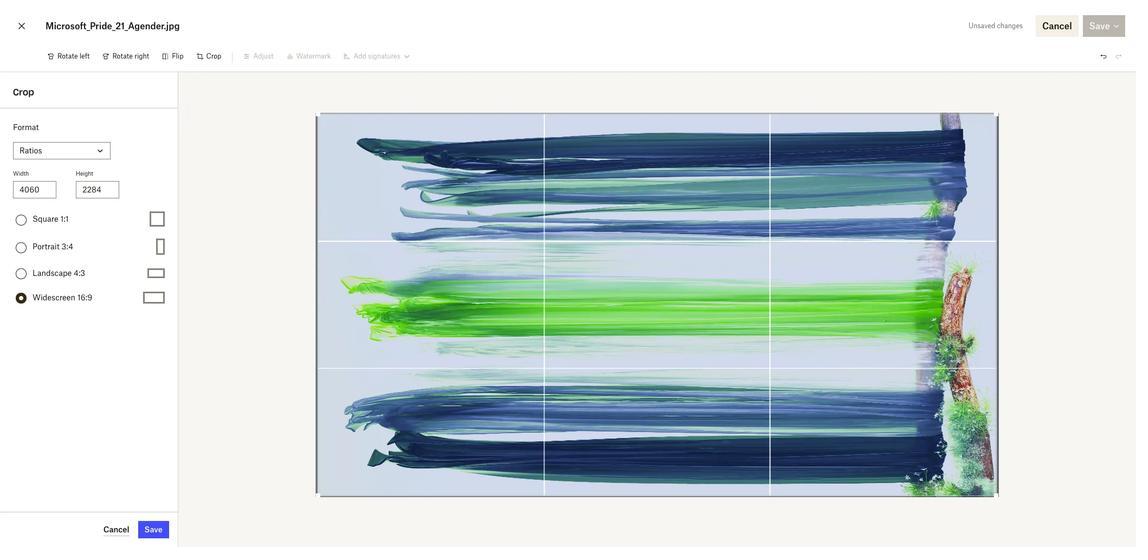 Task type: describe. For each thing, give the bounding box(es) containing it.
format
[[13, 123, 39, 132]]

widescreen 16:9
[[33, 293, 92, 302]]

4:3
[[74, 268, 85, 277]]

unsaved
[[969, 22, 996, 30]]

rotate right
[[112, 52, 149, 60]]

crop inside button
[[206, 52, 221, 60]]

square
[[33, 214, 58, 223]]

Height number field
[[82, 184, 113, 196]]

widescreen
[[33, 293, 75, 302]]

1 vertical spatial cancel button
[[103, 523, 129, 536]]

unsaved changes
[[969, 22, 1023, 30]]

1 vertical spatial crop
[[13, 87, 34, 98]]

flip button
[[156, 48, 190, 65]]

square 1:1
[[33, 214, 69, 223]]

rotate for rotate left
[[57, 52, 78, 60]]

Width number field
[[20, 184, 50, 196]]

crop button
[[190, 48, 228, 65]]

close image
[[15, 17, 28, 35]]

portrait
[[33, 242, 60, 251]]

save
[[145, 525, 163, 534]]

right
[[135, 52, 149, 60]]

changes
[[998, 22, 1023, 30]]

Landscape 4:3 radio
[[16, 268, 27, 279]]

ratios
[[20, 146, 42, 155]]

rotate left
[[57, 52, 90, 60]]



Task type: locate. For each thing, give the bounding box(es) containing it.
cancel for cancel button to the right
[[1043, 21, 1073, 31]]

crop
[[206, 52, 221, 60], [13, 87, 34, 98]]

0 vertical spatial crop
[[206, 52, 221, 60]]

cancel inside button
[[1043, 21, 1073, 31]]

crop right flip
[[206, 52, 221, 60]]

rotate
[[57, 52, 78, 60], [112, 52, 133, 60]]

Format button
[[13, 142, 111, 159]]

width
[[13, 170, 29, 177]]

rotate left button
[[41, 48, 96, 65]]

rotate for rotate right
[[112, 52, 133, 60]]

1:1
[[60, 214, 69, 223]]

1 rotate from the left
[[57, 52, 78, 60]]

rotate right button
[[96, 48, 156, 65]]

16:9
[[77, 293, 92, 302]]

height
[[76, 170, 93, 177]]

0 horizontal spatial cancel button
[[103, 523, 129, 536]]

save button
[[138, 521, 169, 539]]

cancel for bottommost cancel button
[[103, 525, 129, 534]]

landscape 4:3
[[33, 268, 85, 277]]

2 rotate from the left
[[112, 52, 133, 60]]

landscape
[[33, 268, 72, 277]]

rotate left left
[[57, 52, 78, 60]]

cancel
[[1043, 21, 1073, 31], [103, 525, 129, 534]]

1 horizontal spatial rotate
[[112, 52, 133, 60]]

0 vertical spatial cancel button
[[1036, 15, 1079, 37]]

1 vertical spatial cancel
[[103, 525, 129, 534]]

Widescreen 16:9 radio
[[16, 293, 27, 304]]

flip
[[172, 52, 184, 60]]

1 horizontal spatial crop
[[206, 52, 221, 60]]

microsoft_pride_21_agender.jpg
[[46, 21, 180, 31]]

Square 1:1 radio
[[16, 214, 27, 225]]

cancel button left save button
[[103, 523, 129, 536]]

3:4
[[62, 242, 73, 251]]

cancel left save at the left bottom of the page
[[103, 525, 129, 534]]

crop up format
[[13, 87, 34, 98]]

Portrait 3:4 radio
[[16, 242, 27, 253]]

rotate left right at the left top
[[112, 52, 133, 60]]

1 horizontal spatial cancel
[[1043, 21, 1073, 31]]

0 vertical spatial cancel
[[1043, 21, 1073, 31]]

cancel button
[[1036, 15, 1079, 37], [103, 523, 129, 536]]

left
[[80, 52, 90, 60]]

None field
[[0, 0, 84, 12]]

0 horizontal spatial cancel
[[103, 525, 129, 534]]

1 horizontal spatial cancel button
[[1036, 15, 1079, 37]]

cancel button right changes
[[1036, 15, 1079, 37]]

0 horizontal spatial rotate
[[57, 52, 78, 60]]

0 horizontal spatial crop
[[13, 87, 34, 98]]

portrait 3:4
[[33, 242, 73, 251]]

cancel right changes
[[1043, 21, 1073, 31]]



Task type: vqa. For each thing, say whether or not it's contained in the screenshot.
Dropbox POPUP BUTTON
no



